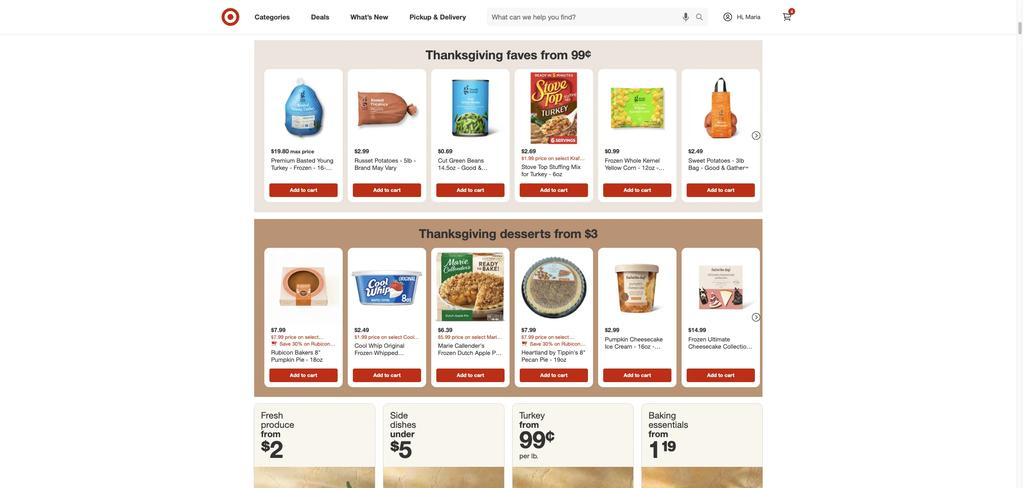 Task type: describe. For each thing, give the bounding box(es) containing it.
0 horizontal spatial 99¢
[[520, 425, 555, 454]]

under
[[390, 429, 415, 440]]

14.5oz
[[438, 164, 456, 171]]

add to cart button for russet potatoes - 5lb - brand may vary
[[353, 183, 421, 197]]

- left 5lb
[[400, 157, 402, 164]]

$0.69
[[438, 148, 453, 155]]

pickup & delivery link
[[403, 8, 477, 26]]

add for cut green beans 14.5oz - good & gather™
[[457, 187, 467, 193]]

8oz
[[381, 357, 391, 364]]

whipped
[[374, 349, 398, 356]]

to for pumpkin cheesecake ice cream - 16oz - favorite day™
[[635, 372, 640, 378]]

- left 16-
[[313, 164, 316, 171]]

premium basted young turkey - frozen - 16-20lbs - price per lb - good & gather™ image
[[268, 73, 340, 144]]

cool whip original frozen whipped topping - 8oz
[[355, 342, 405, 364]]

apple
[[475, 349, 491, 356]]

add to cart for marie callender's frozen dutch apple pie - 38oz
[[457, 372, 484, 378]]

top
[[538, 163, 548, 170]]

pumpkin cheesecake ice cream - 16oz - favorite day™ image
[[602, 251, 674, 323]]

$2.99 for $2.99 pumpkin cheesecake ice cream - 16oz - favorite day™
[[605, 326, 620, 334]]

4 link
[[778, 8, 797, 26]]

- inside heartland by tippin's 8" pecan pie - 19oz
[[550, 356, 552, 363]]

stove top stuffing mix for turkey - 6oz
[[522, 163, 581, 178]]

yellow
[[605, 164, 622, 171]]

potatoes for &
[[707, 157, 731, 164]]

what's new link
[[343, 8, 399, 26]]

pickup
[[410, 13, 432, 21]]

marie callender's frozen dutch apple pie - 38oz
[[438, 342, 501, 364]]

pie for pecan
[[540, 356, 548, 363]]

stove
[[522, 163, 537, 170]]

& inside the $2.49 sweet potatoes - 3lb bag - good & gather™
[[722, 164, 725, 171]]

& left ice
[[582, 341, 585, 347]]

add to cart button for rubicon bakers 8" pumpkin pie - 18oz
[[270, 369, 338, 382]]

& inside "$0.99 frozen whole kernel yellow corn - 12oz - good & gather™"
[[622, 172, 626, 179]]

save for rubicon
[[280, 341, 291, 347]]

pickup & delivery
[[410, 13, 466, 21]]

favorite for collection
[[711, 350, 732, 357]]

cool whip original frozen whipped topping - 8oz image
[[351, 251, 423, 323]]

gather™ inside "$0.99 frozen whole kernel yellow corn - 12oz - good & gather™"
[[627, 172, 649, 179]]

30% for by
[[543, 341, 553, 347]]

carousel region containing thanksgiving desserts from $3
[[254, 219, 763, 404]]

cut
[[438, 157, 448, 164]]

add for heartland by tippin's 8" pecan pie - 19oz
[[541, 372, 550, 378]]

ice
[[605, 343, 613, 350]]

essentials
[[649, 419, 689, 430]]

bakers
[[295, 349, 313, 356]]

$0.99 frozen whole kernel yellow corn - 12oz - good & gather™
[[605, 148, 660, 179]]

$0.99
[[605, 148, 620, 155]]

max
[[290, 148, 301, 155]]

$7.99 for heartland by tippin's 8" pecan pie - 19oz
[[522, 326, 536, 334]]

pecan
[[522, 356, 538, 363]]

19
[[661, 435, 677, 464]]

pumpkin inside rubicon bakers 8" pumpkin pie - 18oz
[[271, 356, 295, 363]]

to for rubicon bakers 8" pumpkin pie - 18oz
[[301, 372, 306, 378]]

cream
[[615, 343, 633, 350]]

8" inside heartland by tippin's 8" pecan pie - 19oz
[[580, 349, 586, 356]]

add for cool whip original frozen whipped topping - 8oz
[[374, 372, 383, 378]]

produce
[[261, 419, 294, 430]]

add to cart for frozen ultimate cheesecake collection - 32oz - favorite day™
[[708, 372, 735, 378]]

$19.80 max price premium basted young turkey - frozen - 16- 20lbs - price per lb - good & gather™
[[271, 148, 334, 186]]

delivery
[[440, 13, 466, 21]]

frozen inside marie callender's frozen dutch apple pie - 38oz
[[438, 349, 456, 356]]

heartland inside heartland by tippin's 8" pecan pie - 19oz
[[522, 349, 548, 356]]

32oz
[[693, 350, 706, 357]]

turkey up lb.
[[520, 410, 545, 421]]

add for rubicon bakers 8" pumpkin pie - 18oz
[[290, 372, 300, 378]]

potatoes for vary
[[375, 157, 398, 164]]

turkey inside stove top stuffing mix for turkey - 6oz
[[531, 170, 548, 178]]

18oz
[[310, 356, 323, 363]]

cart for heartland by tippin's 8" pecan pie - 19oz
[[558, 372, 568, 378]]

to for sweet potatoes - 3lb bag - good & gather™
[[719, 187, 724, 193]]

sweet potatoes - 3lb bag - good & gather™ image
[[685, 73, 757, 144]]

$2.49 sweet potatoes - 3lb bag - good & gather™
[[689, 148, 749, 171]]

faves
[[507, 47, 538, 62]]

to for stove top stuffing mix for turkey - 6oz
[[552, 187, 557, 193]]

add to cart button for heartland by tippin's 8" pecan pie - 19oz
[[520, 369, 588, 382]]

$2.69
[[522, 148, 536, 155]]

cart for premium basted young turkey - frozen - 16- 20lbs - price per lb - good & gather™
[[307, 187, 317, 193]]

young
[[317, 157, 334, 164]]

kernel
[[643, 157, 660, 164]]

- left 3lb
[[732, 157, 735, 164]]

16oz
[[638, 343, 651, 350]]

add to cart button for cut green beans 14.5oz - good & gather™
[[437, 183, 505, 197]]

heartland for rubicon
[[271, 347, 294, 353]]

ultimate
[[708, 335, 730, 343]]

to for frozen ultimate cheesecake collection - 32oz - favorite day™
[[719, 372, 724, 378]]

original
[[384, 342, 405, 349]]

day™ for cream
[[628, 350, 641, 357]]

add to cart button for frozen ultimate cheesecake collection - 32oz - favorite day™
[[687, 369, 755, 382]]

What can we help you find? suggestions appear below search field
[[487, 8, 698, 26]]

$6.39
[[438, 326, 453, 334]]

rubicon bakers 8" pumpkin pie - 18oz
[[271, 349, 323, 363]]

3lb
[[736, 157, 745, 164]]

fresh produce from
[[261, 410, 294, 440]]

1
[[649, 435, 661, 464]]

rubicon for 8"
[[311, 341, 330, 347]]

- right lb
[[323, 172, 326, 179]]

16-
[[317, 164, 326, 171]]

add to cart for sweet potatoes - 3lb bag - good & gather™
[[708, 187, 735, 193]]

add to cart for stove top stuffing mix for turkey - 6oz
[[541, 187, 568, 193]]

pies for bakers
[[295, 347, 305, 353]]

thanksgiving faves from 99¢
[[426, 47, 591, 62]]

from inside turkey from
[[520, 419, 539, 430]]

add for marie callender's frozen dutch apple pie - 38oz
[[457, 372, 467, 378]]

- down premium
[[290, 164, 292, 171]]

russet
[[355, 157, 373, 164]]

per lb.
[[520, 452, 539, 461]]

frozen whole kernel yellow corn - 12oz - good & gather™ image
[[602, 73, 674, 144]]

topping
[[355, 357, 376, 364]]

to for marie callender's frozen dutch apple pie - 38oz
[[468, 372, 473, 378]]

1 19
[[649, 435, 677, 464]]

- left 12oz
[[638, 164, 641, 171]]

frozen inside 'cool whip original frozen whipped topping - 8oz'
[[355, 349, 373, 356]]

baking
[[649, 410, 676, 421]]

hi,
[[737, 13, 744, 20]]

4
[[791, 9, 793, 14]]

- left 32oz
[[689, 350, 691, 357]]

premium
[[271, 157, 295, 164]]

collection
[[723, 343, 750, 350]]

hi, maria
[[737, 13, 761, 20]]

good inside $0.69 cut green beans 14.5oz - good & gather™
[[462, 164, 477, 171]]

basted
[[297, 157, 316, 164]]

add to cart button for frozen whole kernel yellow corn - 12oz - good & gather™
[[604, 183, 672, 197]]

thanksgiving for thanksgiving faves from 99¢
[[426, 47, 503, 62]]

marie callender's frozen dutch apple pie - 38oz image
[[435, 251, 507, 323]]

stove top stuffing mix for turkey - 6oz image
[[518, 73, 590, 144]]

frozen inside $14.99 frozen ultimate cheesecake collection - 32oz - favorite day™
[[689, 335, 707, 343]]

for
[[522, 170, 529, 178]]

lb
[[317, 172, 322, 179]]

by
[[550, 349, 556, 356]]

add for pumpkin cheesecake ice cream - 16oz - favorite day™
[[624, 372, 634, 378]]

- right 12oz
[[657, 164, 659, 171]]

- right 32oz
[[707, 350, 709, 357]]

from for desserts
[[555, 226, 582, 241]]

- right bag
[[701, 164, 703, 171]]

good inside $19.80 max price premium basted young turkey - frozen - 16- 20lbs - price per lb - good & gather™
[[271, 179, 286, 186]]

bag
[[689, 164, 699, 171]]

to for russet potatoes - 5lb - brand may vary
[[385, 187, 390, 193]]

heartland by tippin's 8" pecan pie - 19oz image
[[518, 251, 590, 323]]

from for essentials
[[649, 429, 669, 440]]

cart for stove top stuffing mix for turkey - 6oz
[[558, 187, 568, 193]]

- right '20lbs'
[[287, 172, 290, 179]]

8" inside rubicon bakers 8" pumpkin pie - 18oz
[[315, 349, 321, 356]]



Task type: locate. For each thing, give the bounding box(es) containing it.
& inside $19.80 max price premium basted young turkey - frozen - 16- 20lbs - price per lb - good & gather™
[[288, 179, 292, 186]]

add down cream
[[624, 372, 634, 378]]

1 horizontal spatial save
[[530, 341, 541, 347]]

cart for cut green beans 14.5oz - good & gather™
[[474, 187, 484, 193]]

- down by
[[550, 356, 552, 363]]

cart for pumpkin cheesecake ice cream - 16oz - favorite day™
[[641, 372, 651, 378]]

2 favorite from the left
[[711, 350, 732, 357]]

1 day™ from the left
[[628, 350, 641, 357]]

& down 'beans'
[[478, 164, 482, 171]]

cart for frozen whole kernel yellow corn - 12oz - good & gather™
[[641, 187, 651, 193]]

pumpkin left 18oz
[[271, 356, 295, 363]]

1 horizontal spatial cheesecake
[[689, 343, 722, 350]]

add to cart for cool whip original frozen whipped topping - 8oz
[[374, 372, 401, 378]]

1 on from the left
[[304, 341, 310, 347]]

frozen ultimate cheesecake collection - 32oz - favorite day™ image
[[685, 251, 757, 323]]

0 horizontal spatial save 30% on rubicon & heartland pies
[[271, 341, 335, 353]]

rubicon up tippin's
[[562, 341, 581, 347]]

0 horizontal spatial 30%
[[292, 341, 303, 347]]

add to cart button down 32oz
[[687, 369, 755, 382]]

1 save 30% on rubicon & heartland pies from the left
[[271, 341, 335, 353]]

pie
[[492, 349, 501, 356], [296, 356, 304, 363], [540, 356, 548, 363]]

potatoes inside $2.99 russet potatoes - 5lb - brand may vary
[[375, 157, 398, 164]]

from for faves
[[541, 47, 568, 62]]

pie inside marie callender's frozen dutch apple pie - 38oz
[[492, 349, 501, 356]]

0 vertical spatial per
[[306, 172, 315, 179]]

price up basted
[[302, 148, 314, 155]]

1 vertical spatial $2.99
[[605, 326, 620, 334]]

cart down collection
[[725, 372, 735, 378]]

side
[[390, 410, 408, 421]]

on for by
[[555, 341, 560, 347]]

tippin's
[[558, 349, 578, 356]]

0 horizontal spatial pumpkin
[[271, 356, 295, 363]]

& right "pickup"
[[434, 13, 438, 21]]

frozen down $14.99
[[689, 335, 707, 343]]

$2.99 russet potatoes - 5lb - brand may vary
[[355, 148, 416, 171]]

favorite inside $2.99 pumpkin cheesecake ice cream - 16oz - favorite day™
[[605, 350, 626, 357]]

rubicon for tippin's
[[562, 341, 581, 347]]

add to cart button for cool whip original frozen whipped topping - 8oz
[[353, 369, 421, 382]]

1 horizontal spatial 8"
[[580, 349, 586, 356]]

$7.99 up rubicon bakers 8" pumpkin pie - 18oz on the bottom left
[[271, 326, 286, 334]]

cart down 'beans'
[[474, 187, 484, 193]]

pie for apple
[[492, 349, 501, 356]]

day™ down collection
[[734, 350, 747, 357]]

save 30% on rubicon & heartland pies up 18oz
[[271, 341, 335, 353]]

gather™ down the corn at the top right of page
[[627, 172, 649, 179]]

desserts
[[500, 226, 551, 241]]

per
[[306, 172, 315, 179], [520, 452, 530, 461]]

0 horizontal spatial on
[[304, 341, 310, 347]]

1 horizontal spatial pumpkin
[[605, 335, 629, 343]]

per left lb.
[[520, 452, 530, 461]]

categories
[[255, 13, 290, 21]]

to down 19oz on the bottom right of the page
[[552, 372, 557, 378]]

cart down 16oz
[[641, 372, 651, 378]]

on for bakers
[[304, 341, 310, 347]]

2 30% from the left
[[543, 341, 553, 347]]

1 horizontal spatial 99¢
[[572, 47, 591, 62]]

what's new
[[351, 13, 389, 21]]

potatoes left 3lb
[[707, 157, 731, 164]]

$2.49 for $2.49 sweet potatoes - 3lb bag - good & gather™
[[689, 148, 703, 155]]

$2.99 pumpkin cheesecake ice cream - 16oz - favorite day™
[[605, 326, 663, 357]]

add to cart for heartland by tippin's 8" pecan pie - 19oz
[[541, 372, 568, 378]]

1 horizontal spatial $2.99
[[605, 326, 620, 334]]

1 horizontal spatial day™
[[734, 350, 747, 357]]

pumpkin
[[605, 335, 629, 343], [271, 356, 295, 363]]

1 horizontal spatial 30%
[[543, 341, 553, 347]]

to down marie callender's frozen dutch apple pie - 38oz
[[468, 372, 473, 378]]

0 horizontal spatial cheesecake
[[630, 335, 663, 343]]

good down 'beans'
[[462, 164, 477, 171]]

add to cart down the corn at the top right of page
[[624, 187, 651, 193]]

0 vertical spatial $2.49
[[689, 148, 703, 155]]

$7.99 for rubicon bakers 8" pumpkin pie - 18oz
[[271, 326, 286, 334]]

gather™ inside $0.69 cut green beans 14.5oz - good & gather™
[[438, 172, 460, 179]]

2 $7.99 from the left
[[522, 326, 536, 334]]

0 vertical spatial price
[[302, 148, 314, 155]]

add down stove top stuffing mix for turkey - 6oz
[[541, 187, 550, 193]]

30% for bakers
[[292, 341, 303, 347]]

add down may
[[374, 187, 383, 193]]

marie
[[438, 342, 453, 349]]

add to cart button for marie callender's frozen dutch apple pie - 38oz
[[437, 369, 505, 382]]

1 vertical spatial $2.49
[[355, 326, 369, 334]]

search button
[[692, 8, 712, 28]]

2 save from the left
[[530, 341, 541, 347]]

carousel region
[[254, 40, 763, 219], [254, 219, 763, 404]]

1 save from the left
[[280, 341, 291, 347]]

8"
[[315, 349, 321, 356], [580, 349, 586, 356]]

turkey from
[[520, 410, 545, 430]]

$2.49 up cool
[[355, 326, 369, 334]]

1 pies from the left
[[295, 347, 305, 353]]

- right 5lb
[[414, 157, 416, 164]]

& down the corn at the top right of page
[[622, 172, 626, 179]]

- left 16oz
[[634, 343, 637, 350]]

save 30% on rubicon & heartland pies
[[271, 341, 335, 353], [522, 341, 585, 353]]

add to cart down marie callender's frozen dutch apple pie - 38oz
[[457, 372, 484, 378]]

1 vertical spatial per
[[520, 452, 530, 461]]

0 horizontal spatial save
[[280, 341, 291, 347]]

rubicon inside rubicon bakers 8" pumpkin pie - 18oz
[[271, 349, 293, 356]]

thanksgiving for thanksgiving desserts from $3
[[419, 226, 497, 241]]

day™ inside $14.99 frozen ultimate cheesecake collection - 32oz - favorite day™
[[734, 350, 747, 357]]

1 $7.99 from the left
[[271, 326, 286, 334]]

whole
[[625, 157, 642, 164]]

1 horizontal spatial pies
[[546, 347, 555, 353]]

1 horizontal spatial pie
[[492, 349, 501, 356]]

save 30% on rubicon & heartland pies for by
[[522, 341, 585, 353]]

add to cart button for stove top stuffing mix for turkey - 6oz
[[520, 183, 588, 197]]

& left cool
[[332, 341, 335, 347]]

day™ down 16oz
[[628, 350, 641, 357]]

add to cart button for pumpkin cheesecake ice cream - 16oz - favorite day™
[[604, 369, 672, 382]]

cart for russet potatoes - 5lb - brand may vary
[[391, 187, 401, 193]]

to for heartland by tippin's 8" pecan pie - 19oz
[[552, 372, 557, 378]]

gather™ inside $19.80 max price premium basted young turkey - frozen - 16- 20lbs - price per lb - good & gather™
[[293, 179, 315, 186]]

cart for frozen ultimate cheesecake collection - 32oz - favorite day™
[[725, 372, 735, 378]]

to for premium basted young turkey - frozen - 16- 20lbs - price per lb - good & gather™
[[301, 187, 306, 193]]

2 carousel region from the top
[[254, 219, 763, 404]]

add to cart button for sweet potatoes - 3lb bag - good & gather™
[[687, 183, 755, 197]]

add to cart down 8oz
[[374, 372, 401, 378]]

categories link
[[248, 8, 301, 26]]

1 horizontal spatial save 30% on rubicon & heartland pies
[[522, 341, 585, 353]]

1 carousel region from the top
[[254, 40, 763, 219]]

gather™ down 14.5oz
[[438, 172, 460, 179]]

&
[[434, 13, 438, 21], [478, 164, 482, 171], [722, 164, 725, 171], [622, 172, 626, 179], [288, 179, 292, 186], [332, 341, 335, 347], [582, 341, 585, 347]]

cart down 18oz
[[307, 372, 317, 378]]

- inside stove top stuffing mix for turkey - 6oz
[[549, 170, 551, 178]]

to
[[301, 187, 306, 193], [385, 187, 390, 193], [468, 187, 473, 193], [552, 187, 557, 193], [635, 187, 640, 193], [719, 187, 724, 193], [301, 372, 306, 378], [385, 372, 390, 378], [468, 372, 473, 378], [552, 372, 557, 378], [635, 372, 640, 378], [719, 372, 724, 378]]

deals
[[311, 13, 329, 21]]

pumpkin inside $2.99 pumpkin cheesecake ice cream - 16oz - favorite day™
[[605, 335, 629, 343]]

add for frozen ultimate cheesecake collection - 32oz - favorite day™
[[708, 372, 717, 378]]

add to cart button down vary
[[353, 183, 421, 197]]

add for stove top stuffing mix for turkey - 6oz
[[541, 187, 550, 193]]

1 favorite from the left
[[605, 350, 626, 357]]

2 potatoes from the left
[[707, 157, 731, 164]]

add to cart down vary
[[374, 187, 401, 193]]

good inside the $2.49 sweet potatoes - 3lb bag - good & gather™
[[705, 164, 720, 171]]

$7.99 up pecan
[[522, 326, 536, 334]]

0 vertical spatial $2.99
[[355, 148, 369, 155]]

vary
[[385, 164, 397, 171]]

pie inside heartland by tippin's 8" pecan pie - 19oz
[[540, 356, 548, 363]]

good down '20lbs'
[[271, 179, 286, 186]]

- down 'green'
[[458, 164, 460, 171]]

add to cart button for premium basted young turkey - frozen - 16- 20lbs - price per lb - good & gather™
[[270, 183, 338, 197]]

0 horizontal spatial $7.99
[[271, 326, 286, 334]]

search
[[692, 13, 712, 22]]

cart down the $2.49 sweet potatoes - 3lb bag - good & gather™
[[725, 187, 735, 193]]

pies for by
[[546, 347, 555, 353]]

from for produce
[[261, 429, 281, 440]]

dutch
[[458, 349, 474, 356]]

- right 16oz
[[653, 343, 655, 350]]

may
[[372, 164, 384, 171]]

day™ inside $2.99 pumpkin cheesecake ice cream - 16oz - favorite day™
[[628, 350, 641, 357]]

$2.49 for $2.49
[[355, 326, 369, 334]]

heartland
[[271, 347, 294, 353], [522, 347, 544, 353], [522, 349, 548, 356]]

cart
[[307, 187, 317, 193], [391, 187, 401, 193], [474, 187, 484, 193], [558, 187, 568, 193], [641, 187, 651, 193], [725, 187, 735, 193], [307, 372, 317, 378], [391, 372, 401, 378], [474, 372, 484, 378], [558, 372, 568, 378], [641, 372, 651, 378], [725, 372, 735, 378]]

1 horizontal spatial per
[[520, 452, 530, 461]]

1 potatoes from the left
[[375, 157, 398, 164]]

cart for sweet potatoes - 3lb bag - good & gather™
[[725, 187, 735, 193]]

5lb
[[404, 157, 412, 164]]

baking essentials from
[[649, 410, 689, 440]]

pumpkin up cream
[[605, 335, 629, 343]]

turkey
[[271, 164, 288, 171], [531, 170, 548, 178], [520, 410, 545, 421]]

cart down 12oz
[[641, 187, 651, 193]]

frozen inside "$0.99 frozen whole kernel yellow corn - 12oz - good & gather™"
[[605, 157, 623, 164]]

add down $14.99 frozen ultimate cheesecake collection - 32oz - favorite day™
[[708, 372, 717, 378]]

19oz
[[554, 356, 567, 363]]

- left 6oz
[[549, 170, 551, 178]]

$0.69 cut green beans 14.5oz - good & gather™
[[438, 148, 484, 179]]

price
[[302, 148, 314, 155], [291, 172, 305, 179]]

0 horizontal spatial pie
[[296, 356, 304, 363]]

1 8" from the left
[[315, 349, 321, 356]]

$2
[[261, 435, 283, 464]]

$2.99 inside $2.99 pumpkin cheesecake ice cream - 16oz - favorite day™
[[605, 326, 620, 334]]

favorite
[[605, 350, 626, 357], [711, 350, 732, 357]]

30% up by
[[543, 341, 553, 347]]

side dishes under
[[390, 410, 416, 440]]

frozen up topping on the bottom of the page
[[355, 349, 373, 356]]

1 vertical spatial 99¢
[[520, 425, 555, 454]]

pies
[[295, 347, 305, 353], [546, 347, 555, 353]]

to down rubicon bakers 8" pumpkin pie - 18oz on the bottom left
[[301, 372, 306, 378]]

frozen inside $19.80 max price premium basted young turkey - frozen - 16- 20lbs - price per lb - good & gather™
[[294, 164, 312, 171]]

1 vertical spatial price
[[291, 172, 305, 179]]

day™ for collection
[[734, 350, 747, 357]]

maria
[[746, 13, 761, 20]]

add to cart for pumpkin cheesecake ice cream - 16oz - favorite day™
[[624, 372, 651, 378]]

- inside $0.69 cut green beans 14.5oz - good & gather™
[[458, 164, 460, 171]]

pie inside rubicon bakers 8" pumpkin pie - 18oz
[[296, 356, 304, 363]]

cool
[[355, 342, 367, 349]]

heartland by tippin's 8" pecan pie - 19oz
[[522, 349, 586, 363]]

to for cut green beans 14.5oz - good & gather™
[[468, 187, 473, 193]]

add to cart
[[290, 187, 317, 193], [374, 187, 401, 193], [457, 187, 484, 193], [541, 187, 568, 193], [624, 187, 651, 193], [708, 187, 735, 193], [290, 372, 317, 378], [374, 372, 401, 378], [457, 372, 484, 378], [541, 372, 568, 378], [624, 372, 651, 378], [708, 372, 735, 378]]

frozen up yellow
[[605, 157, 623, 164]]

0 horizontal spatial $2.49
[[355, 326, 369, 334]]

to down 16oz
[[635, 372, 640, 378]]

add to cart for russet potatoes - 5lb - brand may vary
[[374, 187, 401, 193]]

6oz
[[553, 170, 563, 178]]

dishes
[[390, 419, 416, 430]]

1 30% from the left
[[292, 341, 303, 347]]

$2.99 inside $2.99 russet potatoes - 5lb - brand may vary
[[355, 148, 369, 155]]

gather™ down 3lb
[[727, 164, 749, 171]]

potatoes up vary
[[375, 157, 398, 164]]

2 on from the left
[[555, 341, 560, 347]]

add to cart down the $2.49 sweet potatoes - 3lb bag - good & gather™
[[708, 187, 735, 193]]

cart down apple
[[474, 372, 484, 378]]

$19.80
[[271, 148, 289, 155]]

2 8" from the left
[[580, 349, 586, 356]]

2 horizontal spatial rubicon
[[562, 341, 581, 347]]

1 vertical spatial pumpkin
[[271, 356, 295, 363]]

rubicon bakers 8" pumpkin pie - 18oz image
[[268, 251, 340, 323]]

cart down 8oz
[[391, 372, 401, 378]]

pie right apple
[[492, 349, 501, 356]]

add to cart for premium basted young turkey - frozen - 16- 20lbs - price per lb - good & gather™
[[290, 187, 317, 193]]

add to cart button down the corn at the top right of page
[[604, 183, 672, 197]]

30% up bakers
[[292, 341, 303, 347]]

1 horizontal spatial rubicon
[[311, 341, 330, 347]]

mix
[[571, 163, 581, 170]]

russet potatoes - 5lb - brand may vary image
[[351, 73, 423, 144]]

- left 38oz
[[438, 357, 441, 364]]

8" right tippin's
[[580, 349, 586, 356]]

add to cart for rubicon bakers 8" pumpkin pie - 18oz
[[290, 372, 317, 378]]

add down rubicon bakers 8" pumpkin pie - 18oz on the bottom left
[[290, 372, 300, 378]]

potatoes inside the $2.49 sweet potatoes - 3lb bag - good & gather™
[[707, 157, 731, 164]]

thanksgiving desserts from $3
[[419, 226, 598, 241]]

2 save 30% on rubicon & heartland pies from the left
[[522, 341, 585, 353]]

on up by
[[555, 341, 560, 347]]

callender's
[[455, 342, 485, 349]]

rubicon left bakers
[[271, 349, 293, 356]]

add to cart for cut green beans 14.5oz - good & gather™
[[457, 187, 484, 193]]

& down premium
[[288, 179, 292, 186]]

add for sweet potatoes - 3lb bag - good & gather™
[[708, 187, 717, 193]]

to for cool whip original frozen whipped topping - 8oz
[[385, 372, 390, 378]]

on
[[304, 341, 310, 347], [555, 341, 560, 347]]

cart down vary
[[391, 187, 401, 193]]

add to cart down 6oz
[[541, 187, 568, 193]]

save 30% on rubicon & heartland pies for bakers
[[271, 341, 335, 353]]

whip
[[369, 342, 383, 349]]

2 pies from the left
[[546, 347, 555, 353]]

favorite inside $14.99 frozen ultimate cheesecake collection - 32oz - favorite day™
[[711, 350, 732, 357]]

save for heartland
[[530, 341, 541, 347]]

to down the $2.49 sweet potatoes - 3lb bag - good & gather™
[[719, 187, 724, 193]]

-
[[400, 157, 402, 164], [414, 157, 416, 164], [732, 157, 735, 164], [290, 164, 292, 171], [313, 164, 316, 171], [458, 164, 460, 171], [638, 164, 641, 171], [657, 164, 659, 171], [701, 164, 703, 171], [549, 170, 551, 178], [287, 172, 290, 179], [323, 172, 326, 179], [634, 343, 637, 350], [653, 343, 655, 350], [689, 350, 691, 357], [707, 350, 709, 357], [306, 356, 308, 363], [550, 356, 552, 363], [378, 357, 380, 364], [438, 357, 441, 364]]

add to cart down $0.69 cut green beans 14.5oz - good & gather™
[[457, 187, 484, 193]]

save up rubicon bakers 8" pumpkin pie - 18oz on the bottom left
[[280, 341, 291, 347]]

1 horizontal spatial $7.99
[[522, 326, 536, 334]]

- inside marie callender's frozen dutch apple pie - 38oz
[[438, 357, 441, 364]]

$2.99 up ice
[[605, 326, 620, 334]]

0 vertical spatial 99¢
[[572, 47, 591, 62]]

to down vary
[[385, 187, 390, 193]]

0 horizontal spatial $2.99
[[355, 148, 369, 155]]

stuffing
[[550, 163, 570, 170]]

$2.49 inside the $2.49 sweet potatoes - 3lb bag - good & gather™
[[689, 148, 703, 155]]

2 horizontal spatial pie
[[540, 356, 548, 363]]

favorite down ultimate
[[711, 350, 732, 357]]

0 horizontal spatial day™
[[628, 350, 641, 357]]

$2.99
[[355, 148, 369, 155], [605, 326, 620, 334]]

8" up 18oz
[[315, 349, 321, 356]]

from
[[541, 47, 568, 62], [555, 226, 582, 241], [520, 419, 539, 430], [261, 429, 281, 440], [649, 429, 669, 440]]

& inside $0.69 cut green beans 14.5oz - good & gather™
[[478, 164, 482, 171]]

heartland for heartland
[[522, 347, 544, 353]]

what's
[[351, 13, 372, 21]]

lb.
[[532, 452, 539, 461]]

$5
[[390, 435, 412, 464]]

add to cart button down the $2.49 sweet potatoes - 3lb bag - good & gather™
[[687, 183, 755, 197]]

0 horizontal spatial favorite
[[605, 350, 626, 357]]

brand
[[355, 164, 371, 171]]

add to cart button down 6oz
[[520, 183, 588, 197]]

0 vertical spatial pumpkin
[[605, 335, 629, 343]]

turkey down 'top'
[[531, 170, 548, 178]]

turkey inside $19.80 max price premium basted young turkey - frozen - 16- 20lbs - price per lb - good & gather™
[[271, 164, 288, 171]]

99¢ inside carousel region
[[572, 47, 591, 62]]

0 horizontal spatial 8"
[[315, 349, 321, 356]]

0 vertical spatial thanksgiving
[[426, 47, 503, 62]]

2 day™ from the left
[[734, 350, 747, 357]]

cart for cool whip original frozen whipped topping - 8oz
[[391, 372, 401, 378]]

cheesecake up 16oz
[[630, 335, 663, 343]]

from inside fresh produce from
[[261, 429, 281, 440]]

carousel region containing thanksgiving faves from 99¢
[[254, 40, 763, 219]]

cheesecake inside $14.99 frozen ultimate cheesecake collection - 32oz - favorite day™
[[689, 343, 722, 350]]

favorite for cream
[[605, 350, 626, 357]]

0 horizontal spatial pies
[[295, 347, 305, 353]]

$2.99 for $2.99 russet potatoes - 5lb - brand may vary
[[355, 148, 369, 155]]

1 horizontal spatial $2.49
[[689, 148, 703, 155]]

add down the corn at the top right of page
[[624, 187, 634, 193]]

$2.49 up "sweet"
[[689, 148, 703, 155]]

- inside rubicon bakers 8" pumpkin pie - 18oz
[[306, 356, 308, 363]]

add to cart button down lb
[[270, 183, 338, 197]]

to for frozen whole kernel yellow corn - 12oz - good & gather™
[[635, 187, 640, 193]]

gather™ inside the $2.49 sweet potatoes - 3lb bag - good & gather™
[[727, 164, 749, 171]]

12oz
[[642, 164, 655, 171]]

turkey up '20lbs'
[[271, 164, 288, 171]]

$3
[[585, 226, 598, 241]]

add for premium basted young turkey - frozen - 16- 20lbs - price per lb - good & gather™
[[290, 187, 300, 193]]

0 horizontal spatial potatoes
[[375, 157, 398, 164]]

cheesecake inside $2.99 pumpkin cheesecake ice cream - 16oz - favorite day™
[[630, 335, 663, 343]]

cart for marie callender's frozen dutch apple pie - 38oz
[[474, 372, 484, 378]]

$14.99 frozen ultimate cheesecake collection - 32oz - favorite day™
[[689, 326, 750, 357]]

per inside $19.80 max price premium basted young turkey - frozen - 16- 20lbs - price per lb - good & gather™
[[306, 172, 315, 179]]

save up pecan
[[530, 341, 541, 347]]

1 horizontal spatial on
[[555, 341, 560, 347]]

add down $19.80 max price premium basted young turkey - frozen - 16- 20lbs - price per lb - good & gather™ on the left
[[290, 187, 300, 193]]

0 horizontal spatial per
[[306, 172, 315, 179]]

1 horizontal spatial favorite
[[711, 350, 732, 357]]

add down 8oz
[[374, 372, 383, 378]]

good inside "$0.99 frozen whole kernel yellow corn - 12oz - good & gather™"
[[605, 172, 620, 179]]

from inside baking essentials from
[[649, 429, 669, 440]]

sweet
[[689, 157, 705, 164]]

add for russet potatoes - 5lb - brand may vary
[[374, 187, 383, 193]]

gather™ down basted
[[293, 179, 315, 186]]

day™
[[628, 350, 641, 357], [734, 350, 747, 357]]

add for frozen whole kernel yellow corn - 12oz - good & gather™
[[624, 187, 634, 193]]

& right bag
[[722, 164, 725, 171]]

to down $0.69 cut green beans 14.5oz - good & gather™
[[468, 187, 473, 193]]

- inside 'cool whip original frozen whipped topping - 8oz'
[[378, 357, 380, 364]]

1 vertical spatial thanksgiving
[[419, 226, 497, 241]]

add to cart for frozen whole kernel yellow corn - 12oz - good & gather™
[[624, 187, 651, 193]]

to down the corn at the top right of page
[[635, 187, 640, 193]]

cut green beans 14.5oz - good & gather™ image
[[435, 73, 507, 144]]

add to cart down 16oz
[[624, 372, 651, 378]]

favorite down ice
[[605, 350, 626, 357]]

1 horizontal spatial potatoes
[[707, 157, 731, 164]]

good
[[462, 164, 477, 171], [705, 164, 720, 171], [605, 172, 620, 179], [271, 179, 286, 186]]

0 horizontal spatial rubicon
[[271, 349, 293, 356]]

new
[[374, 13, 389, 21]]

cart for rubicon bakers 8" pumpkin pie - 18oz
[[307, 372, 317, 378]]

good down "sweet"
[[705, 164, 720, 171]]

add to cart button down 18oz
[[270, 369, 338, 382]]

beans
[[467, 157, 484, 164]]



Task type: vqa. For each thing, say whether or not it's contained in the screenshot.


